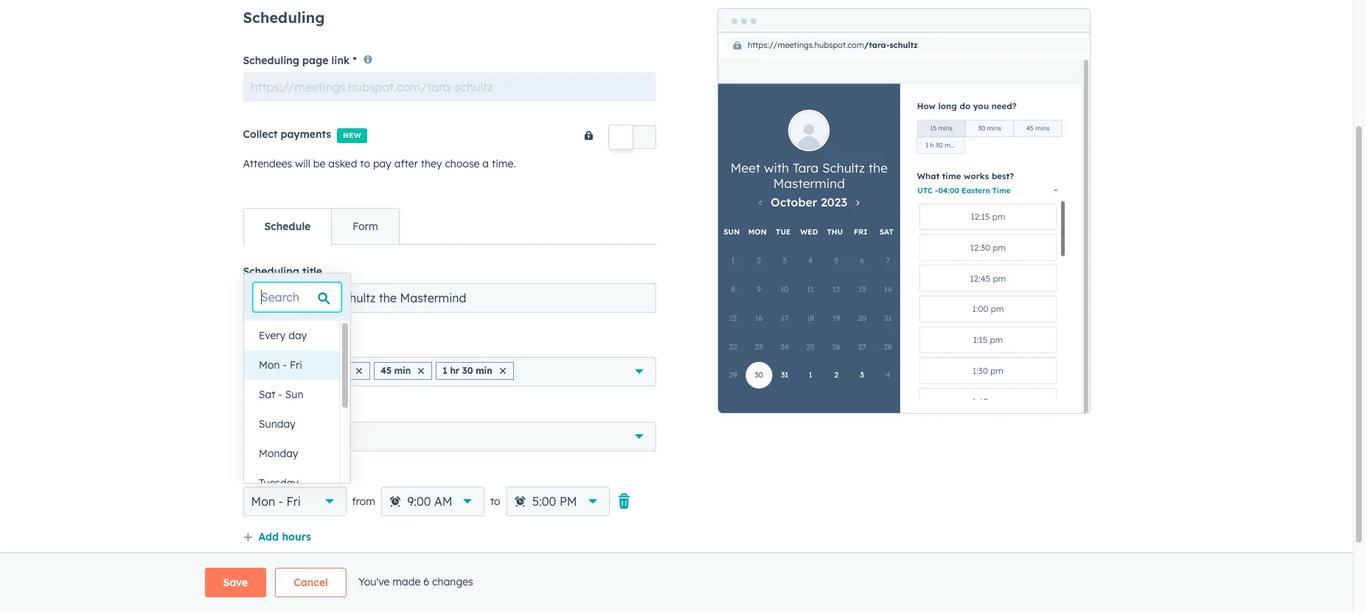 Task type: locate. For each thing, give the bounding box(es) containing it.
min
[[271, 365, 287, 376], [332, 365, 349, 376], [394, 365, 411, 376], [476, 365, 493, 376]]

add hours
[[259, 530, 311, 543]]

0 vertical spatial fri
[[290, 359, 302, 372]]

choose
[[445, 157, 480, 170]]

close image up the sun
[[295, 368, 300, 374]]

close image
[[295, 368, 300, 374], [356, 368, 362, 374], [500, 368, 506, 374]]

3 close image from the left
[[500, 368, 506, 374]]

sunday
[[259, 418, 296, 431]]

tab panel
[[243, 244, 656, 603]]

asked
[[328, 157, 357, 170]]

mon down the duration
[[259, 359, 280, 372]]

add
[[259, 530, 279, 543]]

- down duration options
[[283, 359, 287, 372]]

mon - fri
[[259, 359, 302, 372], [251, 494, 301, 509]]

mon down "tuesday"
[[251, 494, 275, 509]]

3 min from the left
[[394, 365, 411, 376]]

cancel
[[294, 576, 328, 589]]

1 close image from the left
[[295, 368, 300, 374]]

min right 45
[[394, 365, 411, 376]]

1 min from the left
[[271, 365, 287, 376]]

list box
[[244, 321, 350, 498]]

-
[[283, 359, 287, 372], [278, 388, 282, 401], [277, 429, 282, 444], [279, 494, 283, 509]]

utc -05:00 acre
[[251, 429, 341, 444]]

min right 15
[[271, 365, 287, 376]]

you've
[[358, 575, 390, 588]]

scheduling left page
[[243, 54, 299, 67]]

mon - fri down "tuesday"
[[251, 494, 301, 509]]

30
[[319, 365, 330, 376], [462, 365, 473, 376]]

45 min
[[381, 365, 411, 376]]

2 horizontal spatial close image
[[500, 368, 506, 374]]

scheduling
[[243, 8, 325, 27], [243, 54, 299, 67], [243, 265, 299, 278]]

hr
[[450, 365, 460, 376]]

0 horizontal spatial close image
[[295, 368, 300, 374]]

zone
[[295, 403, 319, 417]]

close image right 30 min
[[356, 368, 362, 374]]

every
[[259, 329, 286, 342]]

min for 15 min
[[271, 365, 287, 376]]

sat
[[259, 388, 275, 401]]

scheduling up search search box
[[243, 265, 299, 278]]

utc -05:00 acre button
[[243, 422, 656, 451]]

1 horizontal spatial 30
[[462, 365, 473, 376]]

tab list containing schedule
[[243, 208, 400, 245]]

tab panel containing utc -05:00 acre
[[243, 244, 656, 603]]

45
[[381, 365, 392, 376]]

mon inside dropdown button
[[251, 494, 275, 509]]

1
[[443, 365, 448, 376]]

- down "tuesday"
[[279, 494, 283, 509]]

fri down duration options
[[290, 359, 302, 372]]

mon - fri button
[[243, 487, 346, 516]]

window
[[303, 468, 342, 481]]

1 vertical spatial scheduling
[[243, 54, 299, 67]]

schedule
[[264, 220, 311, 233]]

scheduling page link
[[243, 54, 350, 67]]

0 horizontal spatial 30
[[319, 365, 330, 376]]

1 vertical spatial fri
[[287, 494, 301, 509]]

hours
[[282, 530, 311, 543]]

1 horizontal spatial to
[[491, 495, 501, 508]]

monday button
[[244, 439, 339, 468]]

time
[[269, 403, 292, 417]]

min left 45
[[332, 365, 349, 376]]

Scheduling title text field
[[243, 283, 656, 313]]

page section element
[[169, 568, 1184, 598]]

you've made 6 changes
[[358, 575, 473, 588]]

monday
[[259, 447, 298, 460]]

a
[[483, 157, 489, 170]]

fri inside dropdown button
[[287, 494, 301, 509]]

mon
[[259, 359, 280, 372], [251, 494, 275, 509]]

1 vertical spatial mon - fri
[[251, 494, 301, 509]]

to left 5:00
[[491, 495, 501, 508]]

30 down options
[[319, 365, 330, 376]]

close image for 15 min
[[295, 368, 300, 374]]

attendees
[[243, 157, 292, 170]]

05:00
[[282, 429, 313, 444]]

6
[[424, 575, 430, 588]]

pm
[[560, 494, 577, 509]]

made
[[393, 575, 421, 588]]

None text field
[[243, 72, 656, 102]]

to
[[360, 157, 370, 170], [491, 495, 501, 508]]

mon - fri down duration options
[[259, 359, 302, 372]]

fri down "tuesday"
[[287, 494, 301, 509]]

2 vertical spatial scheduling
[[243, 265, 299, 278]]

1 horizontal spatial close image
[[356, 368, 362, 374]]

Search search field
[[253, 283, 342, 312]]

0 vertical spatial scheduling
[[243, 8, 325, 27]]

to left pay on the top left
[[360, 157, 370, 170]]

will
[[295, 157, 310, 170]]

your
[[243, 403, 266, 417]]

new
[[343, 130, 361, 140]]

0 vertical spatial to
[[360, 157, 370, 170]]

2 min from the left
[[332, 365, 349, 376]]

1 30 from the left
[[319, 365, 330, 376]]

tab list
[[243, 208, 400, 245]]

close image right 1 hr 30 min
[[500, 368, 506, 374]]

1 vertical spatial mon
[[251, 494, 275, 509]]

they
[[421, 157, 442, 170]]

save
[[223, 576, 248, 589]]

from
[[352, 495, 375, 508]]

title
[[303, 265, 322, 278]]

1 vertical spatial to
[[491, 495, 501, 508]]

mon - fri inside button
[[259, 359, 302, 372]]

0 vertical spatial mon
[[259, 359, 280, 372]]

changes
[[432, 575, 473, 588]]

your time zone
[[243, 403, 319, 417]]

am
[[434, 494, 453, 509]]

time.
[[492, 157, 516, 170]]

link
[[332, 54, 350, 67]]

fri
[[290, 359, 302, 372], [287, 494, 301, 509]]

1 scheduling from the top
[[243, 8, 325, 27]]

5:00 pm button
[[506, 487, 610, 516]]

- right sat
[[278, 388, 282, 401]]

- right utc on the left of the page
[[277, 429, 282, 444]]

scheduling for scheduling title
[[243, 265, 299, 278]]

30 right hr on the bottom of the page
[[462, 365, 473, 376]]

min right hr on the bottom of the page
[[476, 365, 493, 376]]

2 close image from the left
[[356, 368, 362, 374]]

3 scheduling from the top
[[243, 265, 299, 278]]

scheduling up scheduling page link
[[243, 8, 325, 27]]

4 min from the left
[[476, 365, 493, 376]]

close image
[[418, 368, 424, 374]]

0 vertical spatial mon - fri
[[259, 359, 302, 372]]

sun
[[285, 388, 304, 401]]

2 scheduling from the top
[[243, 54, 299, 67]]

mon - fri inside dropdown button
[[251, 494, 301, 509]]



Task type: describe. For each thing, give the bounding box(es) containing it.
close image for 1 hr 30 min
[[500, 368, 506, 374]]

scheduling for scheduling
[[243, 8, 325, 27]]

list box containing every day
[[244, 321, 350, 498]]

attendees will be asked to pay after they choose a time.
[[243, 157, 516, 170]]

sat - sun button
[[244, 380, 339, 409]]

sat - sun
[[259, 388, 304, 401]]

9:00 am
[[408, 494, 453, 509]]

min for 45 min
[[394, 365, 411, 376]]

save button
[[205, 568, 267, 598]]

scheduling for scheduling page link
[[243, 54, 299, 67]]

min for 30 min
[[332, 365, 349, 376]]

add hours button
[[243, 528, 311, 547]]

30 min
[[319, 365, 349, 376]]

collect
[[243, 127, 278, 141]]

form
[[353, 220, 378, 233]]

every day
[[259, 329, 307, 342]]

- inside dropdown button
[[279, 494, 283, 509]]

fri inside button
[[290, 359, 302, 372]]

5:00
[[533, 494, 556, 509]]

schedule link
[[244, 209, 331, 244]]

scheduling title
[[243, 265, 322, 278]]

- inside popup button
[[277, 429, 282, 444]]

tuesday button
[[244, 468, 339, 498]]

0 horizontal spatial to
[[360, 157, 370, 170]]

close image for 30 min
[[356, 368, 362, 374]]

options
[[291, 338, 329, 352]]

collect payments
[[243, 127, 331, 141]]

mon inside button
[[259, 359, 280, 372]]

15 min
[[258, 365, 287, 376]]

be
[[313, 157, 326, 170]]

duration
[[243, 338, 288, 352]]

after
[[394, 157, 418, 170]]

availability window
[[243, 468, 342, 481]]

15
[[258, 365, 268, 376]]

page
[[303, 54, 329, 67]]

tuesday
[[259, 477, 299, 490]]

availability
[[243, 468, 300, 481]]

duration options
[[243, 338, 329, 352]]

form link
[[331, 209, 399, 244]]

pay
[[373, 157, 392, 170]]

sunday button
[[244, 409, 339, 439]]

every day button
[[244, 321, 339, 350]]

utc
[[251, 429, 274, 444]]

mon - fri button
[[244, 350, 339, 380]]

9:00 am button
[[381, 487, 485, 516]]

acre
[[316, 429, 341, 444]]

5:00 pm
[[533, 494, 577, 509]]

day
[[289, 329, 307, 342]]

payments
[[281, 127, 331, 141]]

9:00
[[408, 494, 431, 509]]

cancel button
[[275, 568, 347, 598]]

2 30 from the left
[[462, 365, 473, 376]]

1 hr 30 min
[[443, 365, 493, 376]]



Task type: vqa. For each thing, say whether or not it's contained in the screenshot.
Click rate 0% 0 clicked
no



